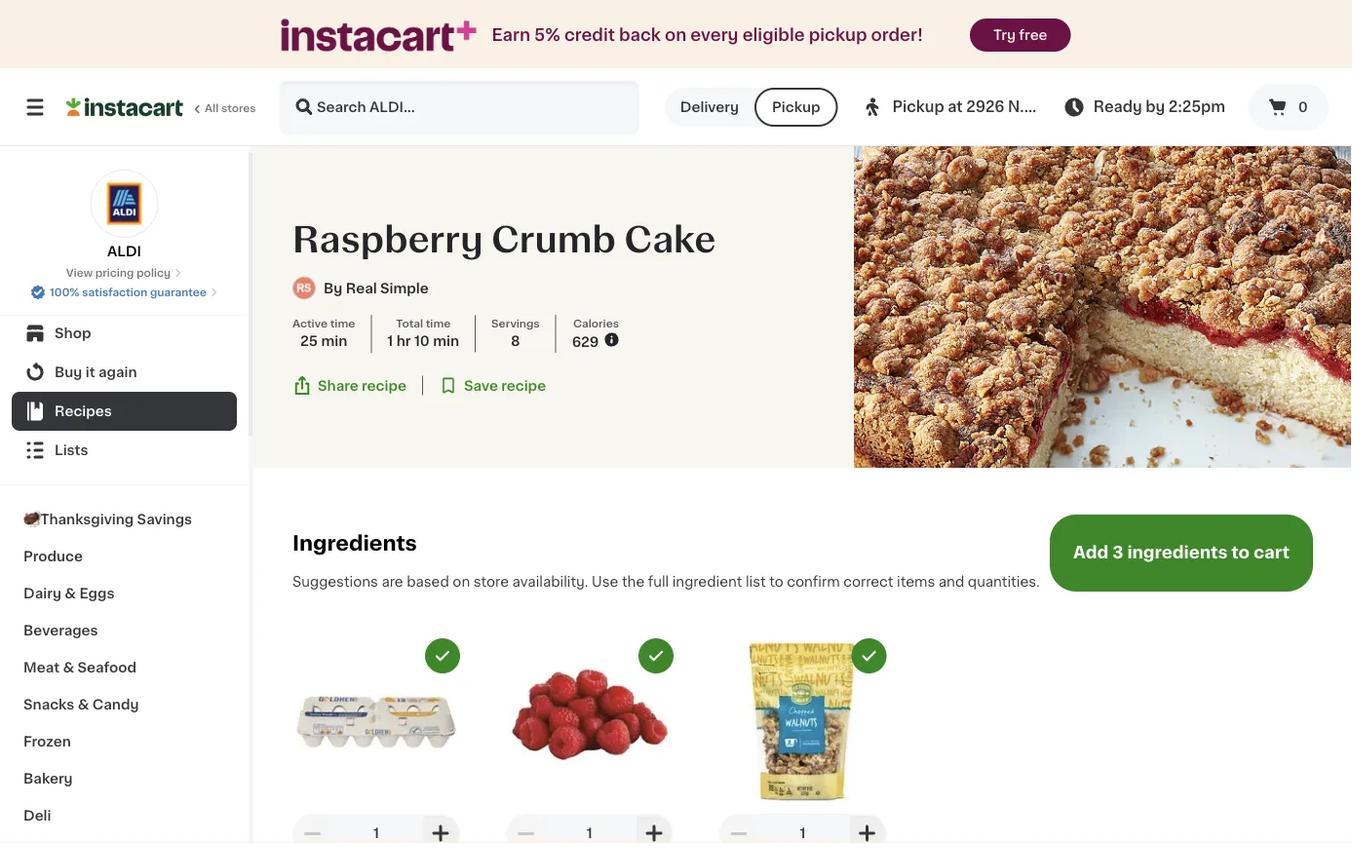 Task type: locate. For each thing, give the bounding box(es) containing it.
product group
[[293, 639, 460, 843], [506, 639, 674, 843], [719, 639, 887, 843]]

time inside total time 1 hr 10 min
[[426, 318, 451, 329]]

service type group
[[665, 88, 838, 127]]

cake
[[625, 222, 716, 257]]

time for 25 min
[[330, 318, 355, 329]]

ready
[[1094, 100, 1142, 114]]

decrement quantity image for second "product" group
[[514, 822, 537, 843]]

time right active
[[330, 318, 355, 329]]

decrement quantity image
[[300, 822, 324, 843], [514, 822, 537, 843]]

instacart logo image
[[66, 96, 183, 119]]

ingredients
[[1128, 544, 1228, 561]]

min right 10
[[433, 334, 459, 348]]

produce link
[[12, 538, 237, 575]]

try free
[[994, 28, 1048, 42]]

policy
[[137, 268, 171, 278]]

try
[[994, 28, 1016, 42]]

min
[[321, 334, 347, 348], [433, 334, 459, 348]]

earn 5% credit back on every eligible pickup order!
[[492, 27, 923, 43]]

savings
[[137, 513, 192, 527]]

aldi
[[107, 245, 141, 258]]

1 horizontal spatial time
[[426, 318, 451, 329]]

1 vertical spatial on
[[453, 575, 470, 589]]

0 horizontal spatial time
[[330, 318, 355, 329]]

2 increment quantity image from the left
[[642, 822, 666, 843]]

real
[[346, 281, 377, 295]]

0 horizontal spatial product group
[[293, 639, 460, 843]]

use
[[592, 575, 619, 589]]

2 time from the left
[[426, 318, 451, 329]]

1 time from the left
[[330, 318, 355, 329]]

pickup down eligible
[[772, 100, 821, 114]]

2 horizontal spatial increment quantity image
[[856, 822, 879, 843]]

2 vertical spatial &
[[78, 698, 89, 712]]

delivery
[[680, 100, 739, 114]]

0 horizontal spatial pickup
[[772, 100, 821, 114]]

n.
[[1008, 100, 1024, 114]]

0 vertical spatial &
[[65, 587, 76, 601]]

& left candy at the left bottom of the page
[[78, 698, 89, 712]]

2:25pm
[[1169, 100, 1226, 114]]

8
[[511, 334, 520, 348]]

2 recipe from the left
[[501, 379, 546, 393]]

1 inside total time 1 hr 10 min
[[387, 334, 393, 348]]

decrement quantity image for 1st "product" group from the left
[[300, 822, 324, 843]]

to inside button
[[1232, 544, 1250, 561]]

seafood
[[78, 661, 137, 675]]

list
[[746, 575, 766, 589]]

snacks
[[23, 698, 74, 712]]

to right list
[[769, 575, 784, 589]]

1 min from the left
[[321, 334, 347, 348]]

to
[[1232, 544, 1250, 561], [769, 575, 784, 589]]

0 horizontal spatial min
[[321, 334, 347, 348]]

2 horizontal spatial product group
[[719, 639, 887, 843]]

1 vertical spatial to
[[769, 575, 784, 589]]

min right 25
[[321, 334, 347, 348]]

1 decrement quantity image from the left
[[300, 822, 324, 843]]

1 horizontal spatial pickup
[[893, 100, 944, 114]]

🦃 thanksgiving savings
[[23, 513, 192, 527]]

ready by 2:25pm
[[1094, 100, 1226, 114]]

ingredients
[[293, 533, 417, 554]]

1 horizontal spatial increment quantity image
[[642, 822, 666, 843]]

on right back on the left top of the page
[[665, 27, 687, 43]]

time for 1 hr 10 min
[[426, 318, 451, 329]]

earn
[[492, 27, 530, 43]]

0 vertical spatial to
[[1232, 544, 1250, 561]]

correct
[[844, 575, 894, 589]]

ingredient
[[673, 575, 742, 589]]

1 horizontal spatial unselect item image
[[861, 647, 878, 665]]

pickup inside button
[[772, 100, 821, 114]]

thanksgiving
[[40, 513, 134, 527]]

increment quantity image
[[429, 822, 452, 843], [642, 822, 666, 843], [856, 822, 879, 843]]

0 button
[[1249, 84, 1329, 131]]

1
[[387, 334, 393, 348], [373, 827, 379, 840], [587, 827, 593, 840], [800, 827, 806, 840]]

time up 10
[[426, 318, 451, 329]]

recipes
[[55, 405, 112, 418]]

time
[[330, 318, 355, 329], [426, 318, 451, 329]]

& left "eggs"
[[65, 587, 76, 601]]

confirm
[[787, 575, 840, 589]]

1 unselect item image from the left
[[647, 647, 665, 665]]

None search field
[[279, 80, 640, 135]]

0
[[1299, 100, 1308, 114]]

3
[[1113, 544, 1124, 561]]

quantities.
[[968, 575, 1040, 589]]

satisfaction
[[82, 287, 148, 298]]

based
[[407, 575, 449, 589]]

pickup button
[[755, 88, 838, 127]]

snacks & candy link
[[12, 686, 237, 724]]

1 recipe from the left
[[362, 379, 407, 393]]

lists
[[55, 444, 88, 457]]

share recipe button
[[293, 376, 407, 395]]

& right meat
[[63, 661, 74, 675]]

recipe for save recipe
[[501, 379, 546, 393]]

pickup at 2926 n. beltline rd button
[[862, 80, 1110, 135]]

recipe right 'share'
[[362, 379, 407, 393]]

active
[[293, 318, 328, 329]]

again
[[99, 366, 137, 379]]

🦃
[[23, 513, 37, 527]]

order!
[[871, 27, 923, 43]]

0 horizontal spatial on
[[453, 575, 470, 589]]

raspberry
[[293, 222, 483, 257]]

1 horizontal spatial recipe
[[501, 379, 546, 393]]

free
[[1019, 28, 1048, 42]]

crumb
[[492, 222, 616, 257]]

1 horizontal spatial product group
[[506, 639, 674, 843]]

1 product group from the left
[[293, 639, 460, 843]]

0 horizontal spatial increment quantity image
[[429, 822, 452, 843]]

calories
[[573, 318, 619, 329]]

2 decrement quantity image from the left
[[514, 822, 537, 843]]

unselect item image
[[647, 647, 665, 665], [861, 647, 878, 665]]

buy it again
[[55, 366, 137, 379]]

dairy & eggs
[[23, 587, 115, 601]]

at
[[948, 100, 963, 114]]

0 horizontal spatial decrement quantity image
[[300, 822, 324, 843]]

suggestions are based on store availability. use the full ingredient list to confirm correct items and quantities.
[[293, 575, 1040, 589]]

1 horizontal spatial on
[[665, 27, 687, 43]]

share recipe
[[318, 379, 407, 393]]

all
[[205, 103, 219, 114]]

add 3 ingredients to cart
[[1074, 544, 1290, 561]]

servings
[[492, 318, 540, 329]]

2926
[[967, 100, 1005, 114]]

to left cart
[[1232, 544, 1250, 561]]

1 vertical spatial &
[[63, 661, 74, 675]]

shop
[[55, 327, 91, 340]]

2 min from the left
[[433, 334, 459, 348]]

unselect item image down full
[[647, 647, 665, 665]]

629
[[572, 335, 599, 349]]

pickup
[[893, 100, 944, 114], [772, 100, 821, 114]]

cart
[[1254, 544, 1290, 561]]

unselect item image down correct
[[861, 647, 878, 665]]

view
[[66, 268, 93, 278]]

1 increment quantity image from the left
[[429, 822, 452, 843]]

1 horizontal spatial to
[[1232, 544, 1250, 561]]

& for snacks
[[78, 698, 89, 712]]

100%
[[50, 287, 79, 298]]

recipe right the save
[[501, 379, 546, 393]]

& for meat
[[63, 661, 74, 675]]

pickup left at
[[893, 100, 944, 114]]

produce
[[23, 550, 83, 564]]

2 product group from the left
[[506, 639, 674, 843]]

raspberry crumb cake image
[[854, 146, 1352, 468]]

0 horizontal spatial unselect item image
[[647, 647, 665, 665]]

time inside the active time 25 min
[[330, 318, 355, 329]]

pickup inside popup button
[[893, 100, 944, 114]]

increment quantity image for 1st "product" group from the left
[[429, 822, 452, 843]]

1 horizontal spatial min
[[433, 334, 459, 348]]

0 horizontal spatial recipe
[[362, 379, 407, 393]]

1 horizontal spatial decrement quantity image
[[514, 822, 537, 843]]

2 unselect item image from the left
[[861, 647, 878, 665]]

on left store
[[453, 575, 470, 589]]

aldi link
[[90, 170, 158, 261]]

3 increment quantity image from the left
[[856, 822, 879, 843]]



Task type: describe. For each thing, give the bounding box(es) containing it.
25
[[300, 334, 318, 348]]

Search field
[[281, 82, 638, 133]]

hr
[[397, 334, 411, 348]]

0 vertical spatial on
[[665, 27, 687, 43]]

and
[[939, 575, 965, 589]]

suggestions
[[293, 575, 378, 589]]

buy
[[55, 366, 82, 379]]

pickup at 2926 n. beltline rd
[[893, 100, 1110, 114]]

every
[[691, 27, 739, 43]]

by
[[1146, 100, 1165, 114]]

bakery
[[23, 772, 73, 786]]

credit
[[564, 27, 615, 43]]

stores
[[221, 103, 256, 114]]

deli link
[[12, 798, 237, 835]]

back
[[619, 27, 661, 43]]

frozen link
[[12, 724, 237, 761]]

& for dairy
[[65, 587, 76, 601]]

decrement quantity image
[[727, 822, 750, 843]]

bakery link
[[12, 761, 237, 798]]

unselect item image for second "product" group
[[647, 647, 665, 665]]

eggs
[[79, 587, 115, 601]]

dairy
[[23, 587, 61, 601]]

snacks & candy
[[23, 698, 139, 712]]

aldi logo image
[[90, 170, 158, 238]]

save recipe
[[464, 379, 546, 393]]

min inside total time 1 hr 10 min
[[433, 334, 459, 348]]

0 horizontal spatial to
[[769, 575, 784, 589]]

10
[[414, 334, 430, 348]]

beltline
[[1028, 100, 1086, 114]]

by
[[324, 281, 343, 295]]

100% satisfaction guarantee
[[50, 287, 207, 298]]

pricing
[[95, 268, 134, 278]]

rd
[[1089, 100, 1110, 114]]

all stores
[[205, 103, 256, 114]]

candy
[[92, 698, 139, 712]]

unselect item image
[[434, 647, 451, 665]]

min inside the active time 25 min
[[321, 334, 347, 348]]

save
[[464, 379, 498, 393]]

simple
[[380, 281, 429, 295]]

by real simple
[[324, 281, 429, 295]]

ready by 2:25pm link
[[1063, 96, 1226, 119]]

add
[[1074, 544, 1109, 561]]

meat & seafood
[[23, 661, 137, 675]]

increment quantity image for second "product" group
[[642, 822, 666, 843]]

recipes link
[[12, 392, 237, 431]]

dairy & eggs link
[[12, 575, 237, 612]]

lists link
[[12, 431, 237, 470]]

3 product group from the left
[[719, 639, 887, 843]]

full
[[648, 575, 669, 589]]

add 3 ingredients to cart button
[[1050, 515, 1313, 592]]

items
[[897, 575, 935, 589]]

deli
[[23, 809, 51, 823]]

view pricing policy link
[[66, 265, 182, 281]]

the
[[622, 575, 645, 589]]

servings 8
[[492, 318, 540, 348]]

recipe for share recipe
[[362, 379, 407, 393]]

are
[[382, 575, 403, 589]]

eligible
[[743, 27, 805, 43]]

shop link
[[12, 314, 237, 353]]

all stores link
[[66, 80, 257, 135]]

save recipe button
[[439, 376, 546, 395]]

meat
[[23, 661, 60, 675]]

pickup for pickup
[[772, 100, 821, 114]]

store
[[474, 575, 509, 589]]

raspberry crumb cake
[[293, 222, 716, 257]]

5%
[[534, 27, 560, 43]]

it
[[86, 366, 95, 379]]

share
[[318, 379, 359, 393]]

unselect item image for 1st "product" group from right
[[861, 647, 878, 665]]

beverages link
[[12, 612, 237, 649]]

pickup
[[809, 27, 867, 43]]

express icon image
[[281, 19, 476, 51]]

pickup for pickup at 2926 n. beltline rd
[[893, 100, 944, 114]]

total
[[396, 318, 423, 329]]

frozen
[[23, 735, 71, 749]]

100% satisfaction guarantee button
[[30, 281, 218, 300]]

availability.
[[512, 575, 588, 589]]

total time 1 hr 10 min
[[387, 318, 459, 348]]

🦃 thanksgiving savings link
[[12, 501, 237, 538]]

increment quantity image for 1st "product" group from right
[[856, 822, 879, 843]]

beverages
[[23, 624, 98, 638]]

delivery button
[[665, 88, 755, 127]]



Task type: vqa. For each thing, say whether or not it's contained in the screenshot.
Bakery
yes



